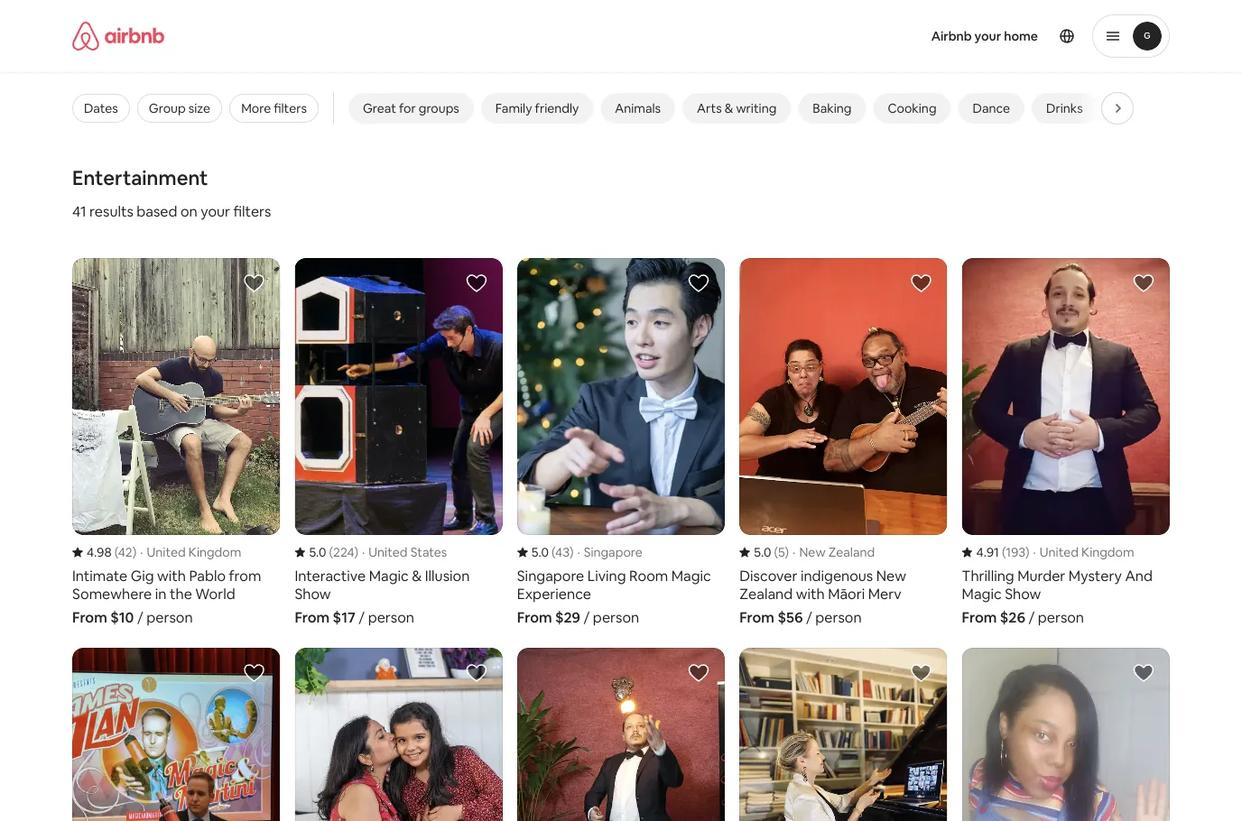 Task type: describe. For each thing, give the bounding box(es) containing it.
arts
[[697, 100, 722, 116]]

· for $56
[[793, 545, 796, 561]]

/ for from $29
[[584, 608, 590, 627]]

$17
[[333, 608, 356, 627]]

· united kingdom for from $26 / person
[[1033, 545, 1134, 561]]

united for from $26 / person
[[1040, 545, 1079, 561]]

great for groups button
[[348, 93, 474, 124]]

singapore living room magic experience group
[[517, 258, 725, 627]]

entertainment inside button
[[1119, 100, 1203, 116]]

filters inside "more filters" button
[[274, 100, 307, 116]]

thrilling murder mystery and magic show group
[[962, 258, 1170, 627]]

0 horizontal spatial save this experience image
[[243, 663, 265, 685]]

states
[[410, 545, 447, 561]]

arts & writing
[[697, 100, 777, 116]]

family
[[495, 100, 532, 116]]

$26
[[1000, 608, 1025, 627]]

save this experience image inside the interactive magic & illusion show group
[[466, 273, 487, 294]]

2 horizontal spatial save this experience image
[[1133, 273, 1155, 294]]

4.91
[[976, 545, 999, 561]]

/ for from $17
[[359, 608, 365, 627]]

rating 5.0 out of 5; 5 reviews image
[[740, 545, 789, 561]]

0 horizontal spatial your
[[201, 202, 230, 220]]

cooking button
[[873, 93, 951, 124]]

discover indigenous new zealand with māori merv group
[[740, 258, 948, 627]]

41 results based on your filters
[[72, 202, 271, 220]]

person for from $10 / person
[[146, 608, 193, 627]]

family friendly
[[495, 100, 579, 116]]

· for $10
[[140, 545, 143, 561]]

airbnb your home
[[931, 28, 1038, 44]]

193
[[1006, 545, 1026, 561]]

5.0 for $29
[[532, 545, 549, 561]]

0 horizontal spatial entertainment
[[72, 165, 208, 190]]

based
[[137, 202, 177, 220]]

kingdom for from $26 / person
[[1082, 545, 1134, 561]]

more filters
[[241, 100, 307, 116]]

dates
[[84, 100, 118, 116]]

great for groups element
[[363, 100, 459, 116]]

arts & writing element
[[697, 100, 777, 116]]

great
[[363, 100, 396, 116]]

animals element
[[615, 100, 661, 116]]

5.0 ( 43 )
[[532, 545, 574, 561]]

animals
[[615, 100, 661, 116]]

animals button
[[601, 93, 675, 124]]

$56
[[778, 608, 803, 627]]

4.98 ( 42 )
[[87, 545, 137, 561]]

entertainment element
[[1119, 100, 1203, 116]]

from for from $10 / person
[[72, 608, 107, 627]]

group
[[149, 100, 186, 116]]

/ for from $56
[[806, 608, 812, 627]]

) for $10
[[132, 545, 137, 561]]

· for $29
[[577, 545, 580, 561]]

1 horizontal spatial save this experience image
[[688, 663, 710, 685]]

from $10 / person
[[72, 608, 193, 627]]

for
[[399, 100, 416, 116]]

kingdom for from $10 / person
[[189, 545, 241, 561]]

arts & writing button
[[683, 93, 791, 124]]

singapore
[[584, 545, 643, 561]]

airbnb
[[931, 28, 972, 44]]

from for from $26 / person
[[962, 608, 997, 627]]

your inside "link"
[[975, 28, 1001, 44]]

group size
[[149, 100, 210, 116]]

· singapore
[[577, 545, 643, 561]]

rating 4.98 out of 5; 42 reviews image
[[72, 545, 137, 561]]

baking element
[[813, 100, 852, 116]]

united for from $10 / person
[[147, 545, 186, 561]]

5.0 for $56
[[754, 545, 771, 561]]

intimate gig with pablo from somewhere in the world group
[[72, 258, 280, 627]]

baking button
[[798, 93, 866, 124]]

friendly
[[535, 100, 579, 116]]



Task type: vqa. For each thing, say whether or not it's contained in the screenshot.
right United
yes



Task type: locate. For each thing, give the bounding box(es) containing it.
person inside intimate gig with pablo from somewhere in the world 'group'
[[146, 608, 193, 627]]

family friendly button
[[481, 93, 593, 124]]

· united kingdom right 42
[[140, 545, 241, 561]]

1 horizontal spatial · united kingdom
[[1033, 545, 1134, 561]]

cooking
[[888, 100, 937, 116]]

( for $56
[[774, 545, 778, 561]]

3 person from the left
[[593, 608, 639, 627]]

/ right "$29"
[[584, 608, 590, 627]]

· united kingdom
[[140, 545, 241, 561], [1033, 545, 1134, 561]]

· united kingdom right 193
[[1033, 545, 1134, 561]]

4 from from the left
[[740, 608, 775, 627]]

( for $17
[[329, 545, 333, 561]]

/ inside the interactive magic & illusion show group
[[359, 608, 365, 627]]

more
[[241, 100, 271, 116]]

· united kingdom inside intimate gig with pablo from somewhere in the world 'group'
[[140, 545, 241, 561]]

/ right $17
[[359, 608, 365, 627]]

from left "$29"
[[517, 608, 552, 627]]

5.0 left 43
[[532, 545, 549, 561]]

0 horizontal spatial filters
[[233, 202, 271, 220]]

/ for from $10
[[137, 608, 143, 627]]

) inside the interactive magic & illusion show group
[[354, 545, 358, 561]]

person for from $29 / person
[[593, 608, 639, 627]]

entertainment
[[1119, 100, 1203, 116], [72, 165, 208, 190]]

) right 4.98
[[132, 545, 137, 561]]

from inside the "singapore living room magic experience" "group"
[[517, 608, 552, 627]]

2 kingdom from the left
[[1082, 545, 1134, 561]]

1 horizontal spatial your
[[975, 28, 1001, 44]]

/ inside intimate gig with pablo from somewhere in the world 'group'
[[137, 608, 143, 627]]

2 ( from the left
[[329, 545, 333, 561]]

) for $17
[[354, 545, 358, 561]]

( for $29
[[552, 545, 555, 561]]

from inside thrilling murder mystery and magic show group
[[962, 608, 997, 627]]

united inside thrilling murder mystery and magic show group
[[1040, 545, 1079, 561]]

(
[[114, 545, 118, 561], [329, 545, 333, 561], [552, 545, 555, 561], [774, 545, 778, 561], [1002, 545, 1006, 561]]

2 · united kingdom from the left
[[1033, 545, 1134, 561]]

person inside the interactive magic & illusion show group
[[368, 608, 414, 627]]

united inside the interactive magic & illusion show group
[[369, 545, 408, 561]]

3 / from the left
[[584, 608, 590, 627]]

home
[[1004, 28, 1038, 44]]

1 ) from the left
[[132, 545, 137, 561]]

person for from $56 / person
[[815, 608, 862, 627]]

from inside discover indigenous new zealand with māori merv group
[[740, 608, 775, 627]]

kingdom
[[189, 545, 241, 561], [1082, 545, 1134, 561]]

4 ) from the left
[[785, 545, 789, 561]]

family friendly element
[[495, 100, 579, 116]]

/ inside discover indigenous new zealand with māori merv group
[[806, 608, 812, 627]]

224
[[333, 545, 354, 561]]

save this experience image inside discover indigenous new zealand with māori merv group
[[911, 273, 932, 294]]

·
[[140, 545, 143, 561], [362, 545, 365, 561], [577, 545, 580, 561], [793, 545, 796, 561], [1033, 545, 1036, 561]]

4.98
[[87, 545, 112, 561]]

5.0
[[309, 545, 326, 561], [532, 545, 549, 561], [754, 545, 771, 561]]

person right $26
[[1038, 608, 1084, 627]]

3 5.0 from the left
[[754, 545, 771, 561]]

from for from $29 / person
[[517, 608, 552, 627]]

1 horizontal spatial united
[[369, 545, 408, 561]]

5 / from the left
[[1029, 608, 1035, 627]]

save this experience image
[[243, 273, 265, 294], [466, 273, 487, 294], [688, 273, 710, 294], [911, 273, 932, 294], [466, 663, 487, 685], [911, 663, 932, 685], [1133, 663, 1155, 685]]

1 ( from the left
[[114, 545, 118, 561]]

1 · from the left
[[140, 545, 143, 561]]

42
[[118, 545, 132, 561]]

kingdom inside intimate gig with pablo from somewhere in the world 'group'
[[189, 545, 241, 561]]

5 person from the left
[[1038, 608, 1084, 627]]

united right 193
[[1040, 545, 1079, 561]]

from left $26
[[962, 608, 997, 627]]

airbnb your home link
[[921, 17, 1049, 55]]

· united states
[[362, 545, 447, 561]]

) inside the "singapore living room magic experience" "group"
[[570, 545, 574, 561]]

) for $29
[[570, 545, 574, 561]]

) inside intimate gig with pablo from somewhere in the world 'group'
[[132, 545, 137, 561]]

( inside intimate gig with pablo from somewhere in the world 'group'
[[114, 545, 118, 561]]

5.0 left 5
[[754, 545, 771, 561]]

( for $10
[[114, 545, 118, 561]]

/ inside thrilling murder mystery and magic show group
[[1029, 608, 1035, 627]]

· new zealand
[[793, 545, 875, 561]]

2 5.0 from the left
[[532, 545, 549, 561]]

2 · from the left
[[362, 545, 365, 561]]

43
[[555, 545, 570, 561]]

groups
[[419, 100, 459, 116]]

baking
[[813, 100, 852, 116]]

1 horizontal spatial kingdom
[[1082, 545, 1134, 561]]

person inside discover indigenous new zealand with māori merv group
[[815, 608, 862, 627]]

( left new
[[774, 545, 778, 561]]

1 / from the left
[[137, 608, 143, 627]]

· inside thrilling murder mystery and magic show group
[[1033, 545, 1036, 561]]

dance element
[[973, 100, 1010, 116]]

· for $26
[[1033, 545, 1036, 561]]

) left '· united states' at the left bottom
[[354, 545, 358, 561]]

/ right $10
[[137, 608, 143, 627]]

group size button
[[137, 94, 222, 123]]

from inside 'group'
[[72, 608, 107, 627]]

filters
[[274, 100, 307, 116], [233, 202, 271, 220]]

new
[[799, 545, 826, 561]]

save this experience image inside the "singapore living room magic experience" "group"
[[688, 273, 710, 294]]

4 / from the left
[[806, 608, 812, 627]]

· united kingdom for from $10 / person
[[140, 545, 241, 561]]

41
[[72, 202, 86, 220]]

0 horizontal spatial united
[[147, 545, 186, 561]]

entertainment button
[[1105, 93, 1218, 124]]

your
[[975, 28, 1001, 44], [201, 202, 230, 220]]

filters right more
[[274, 100, 307, 116]]

1 kingdom from the left
[[189, 545, 241, 561]]

0 vertical spatial filters
[[274, 100, 307, 116]]

0 horizontal spatial · united kingdom
[[140, 545, 241, 561]]

from $26 / person
[[962, 608, 1084, 627]]

5 ( from the left
[[1002, 545, 1006, 561]]

) inside discover indigenous new zealand with māori merv group
[[785, 545, 789, 561]]

1 horizontal spatial 5.0
[[532, 545, 549, 561]]

/ for from $26
[[1029, 608, 1035, 627]]

4 · from the left
[[793, 545, 796, 561]]

) inside thrilling murder mystery and magic show group
[[1026, 545, 1030, 561]]

1 person from the left
[[146, 608, 193, 627]]

· right 224
[[362, 545, 365, 561]]

$29
[[555, 608, 581, 627]]

person inside the "singapore living room magic experience" "group"
[[593, 608, 639, 627]]

drinks element
[[1046, 100, 1083, 116]]

4 ( from the left
[[774, 545, 778, 561]]

great for groups
[[363, 100, 459, 116]]

1 united from the left
[[147, 545, 186, 561]]

2 from from the left
[[295, 608, 330, 627]]

( inside the interactive magic & illusion show group
[[329, 545, 333, 561]]

from
[[72, 608, 107, 627], [295, 608, 330, 627], [517, 608, 552, 627], [740, 608, 775, 627], [962, 608, 997, 627]]

/
[[137, 608, 143, 627], [359, 608, 365, 627], [584, 608, 590, 627], [806, 608, 812, 627], [1029, 608, 1035, 627]]

( inside discover indigenous new zealand with māori merv group
[[774, 545, 778, 561]]

) for $56
[[785, 545, 789, 561]]

drinks button
[[1032, 93, 1098, 124]]

4 person from the left
[[815, 608, 862, 627]]

· inside the interactive magic & illusion show group
[[362, 545, 365, 561]]

5.0 inside the interactive magic & illusion show group
[[309, 545, 326, 561]]

· right 193
[[1033, 545, 1036, 561]]

3 ) from the left
[[570, 545, 574, 561]]

2 / from the left
[[359, 608, 365, 627]]

1 vertical spatial your
[[201, 202, 230, 220]]

( for $26
[[1002, 545, 1006, 561]]

5.0 left 224
[[309, 545, 326, 561]]

person inside thrilling murder mystery and magic show group
[[1038, 608, 1084, 627]]

on
[[181, 202, 198, 220]]

( inside the "singapore living room magic experience" "group"
[[552, 545, 555, 561]]

dance button
[[958, 93, 1025, 124]]

· right 5
[[793, 545, 796, 561]]

5
[[778, 545, 785, 561]]

save this experience image inside intimate gig with pablo from somewhere in the world 'group'
[[243, 273, 265, 294]]

0 horizontal spatial kingdom
[[189, 545, 241, 561]]

5 · from the left
[[1033, 545, 1036, 561]]

1 from from the left
[[72, 608, 107, 627]]

4.91 ( 193 )
[[976, 545, 1030, 561]]

· inside intimate gig with pablo from somewhere in the world 'group'
[[140, 545, 143, 561]]

2 horizontal spatial united
[[1040, 545, 1079, 561]]

person for from $26 / person
[[1038, 608, 1084, 627]]

size
[[188, 100, 210, 116]]

filters right on
[[233, 202, 271, 220]]

5 from from the left
[[962, 608, 997, 627]]

5.0 inside discover indigenous new zealand with māori merv group
[[754, 545, 771, 561]]

results
[[89, 202, 133, 220]]

more filters button
[[229, 94, 319, 123]]

0 vertical spatial your
[[975, 28, 1001, 44]]

&
[[725, 100, 733, 116]]

person right $17
[[368, 608, 414, 627]]

( left the · singapore
[[552, 545, 555, 561]]

3 · from the left
[[577, 545, 580, 561]]

)
[[132, 545, 137, 561], [354, 545, 358, 561], [570, 545, 574, 561], [785, 545, 789, 561], [1026, 545, 1030, 561]]

from $17 / person
[[295, 608, 414, 627]]

1 · united kingdom from the left
[[140, 545, 241, 561]]

3 ( from the left
[[552, 545, 555, 561]]

( right 4.98
[[114, 545, 118, 561]]

· united kingdom inside thrilling murder mystery and magic show group
[[1033, 545, 1134, 561]]

/ right $26
[[1029, 608, 1035, 627]]

drinks
[[1046, 100, 1083, 116]]

· inside the "singapore living room magic experience" "group"
[[577, 545, 580, 561]]

) left new
[[785, 545, 789, 561]]

5.0 for $17
[[309, 545, 326, 561]]

your left home at top right
[[975, 28, 1001, 44]]

5.0 inside the "singapore living room magic experience" "group"
[[532, 545, 549, 561]]

( right 4.91
[[1002, 545, 1006, 561]]

2 ) from the left
[[354, 545, 358, 561]]

cooking element
[[888, 100, 937, 116]]

united left states
[[369, 545, 408, 561]]

1 5.0 from the left
[[309, 545, 326, 561]]

3 from from the left
[[517, 608, 552, 627]]

$10
[[110, 608, 134, 627]]

2 horizontal spatial 5.0
[[754, 545, 771, 561]]

( inside thrilling murder mystery and magic show group
[[1002, 545, 1006, 561]]

dates button
[[72, 94, 130, 123]]

0 horizontal spatial 5.0
[[309, 545, 326, 561]]

/ right $56
[[806, 608, 812, 627]]

person for from $17 / person
[[368, 608, 414, 627]]

· for $17
[[362, 545, 365, 561]]

5.0 ( 5 )
[[754, 545, 789, 561]]

from left $17
[[295, 608, 330, 627]]

0 vertical spatial entertainment
[[1119, 100, 1203, 116]]

united
[[147, 545, 186, 561], [369, 545, 408, 561], [1040, 545, 1079, 561]]

1 vertical spatial entertainment
[[72, 165, 208, 190]]

from left $56
[[740, 608, 775, 627]]

writing
[[736, 100, 777, 116]]

person right $56
[[815, 608, 862, 627]]

person right "$29"
[[593, 608, 639, 627]]

from left $10
[[72, 608, 107, 627]]

1 vertical spatial filters
[[233, 202, 271, 220]]

united right 42
[[147, 545, 186, 561]]

from $56 / person
[[740, 608, 862, 627]]

zealand
[[828, 545, 875, 561]]

5 ) from the left
[[1026, 545, 1030, 561]]

from $29 / person
[[517, 608, 639, 627]]

) right 4.91
[[1026, 545, 1030, 561]]

1 horizontal spatial entertainment
[[1119, 100, 1203, 116]]

interactive magic & illusion show group
[[295, 258, 503, 627]]

2 person from the left
[[368, 608, 414, 627]]

5.0 ( 224 )
[[309, 545, 358, 561]]

2 united from the left
[[369, 545, 408, 561]]

dance
[[973, 100, 1010, 116]]

3 united from the left
[[1040, 545, 1079, 561]]

( up $17
[[329, 545, 333, 561]]

· inside discover indigenous new zealand with māori merv group
[[793, 545, 796, 561]]

from for from $17 / person
[[295, 608, 330, 627]]

united for from $17 / person
[[369, 545, 408, 561]]

united inside intimate gig with pablo from somewhere in the world 'group'
[[147, 545, 186, 561]]

kingdom inside thrilling murder mystery and magic show group
[[1082, 545, 1134, 561]]

profile element
[[778, 0, 1170, 72]]

) left the · singapore
[[570, 545, 574, 561]]

save this experience image
[[1133, 273, 1155, 294], [243, 663, 265, 685], [688, 663, 710, 685]]

/ inside the "singapore living room magic experience" "group"
[[584, 608, 590, 627]]

· right 43
[[577, 545, 580, 561]]

from for from $56 / person
[[740, 608, 775, 627]]

your right on
[[201, 202, 230, 220]]

person right $10
[[146, 608, 193, 627]]

from inside the interactive magic & illusion show group
[[295, 608, 330, 627]]

· right 42
[[140, 545, 143, 561]]

rating 5.0 out of 5; 43 reviews image
[[517, 545, 574, 561]]

1 horizontal spatial filters
[[274, 100, 307, 116]]

rating 4.91 out of 5; 193 reviews image
[[962, 545, 1030, 561]]

rating 5.0 out of 5; 224 reviews image
[[295, 545, 358, 561]]

) for $26
[[1026, 545, 1030, 561]]

person
[[146, 608, 193, 627], [368, 608, 414, 627], [593, 608, 639, 627], [815, 608, 862, 627], [1038, 608, 1084, 627]]



